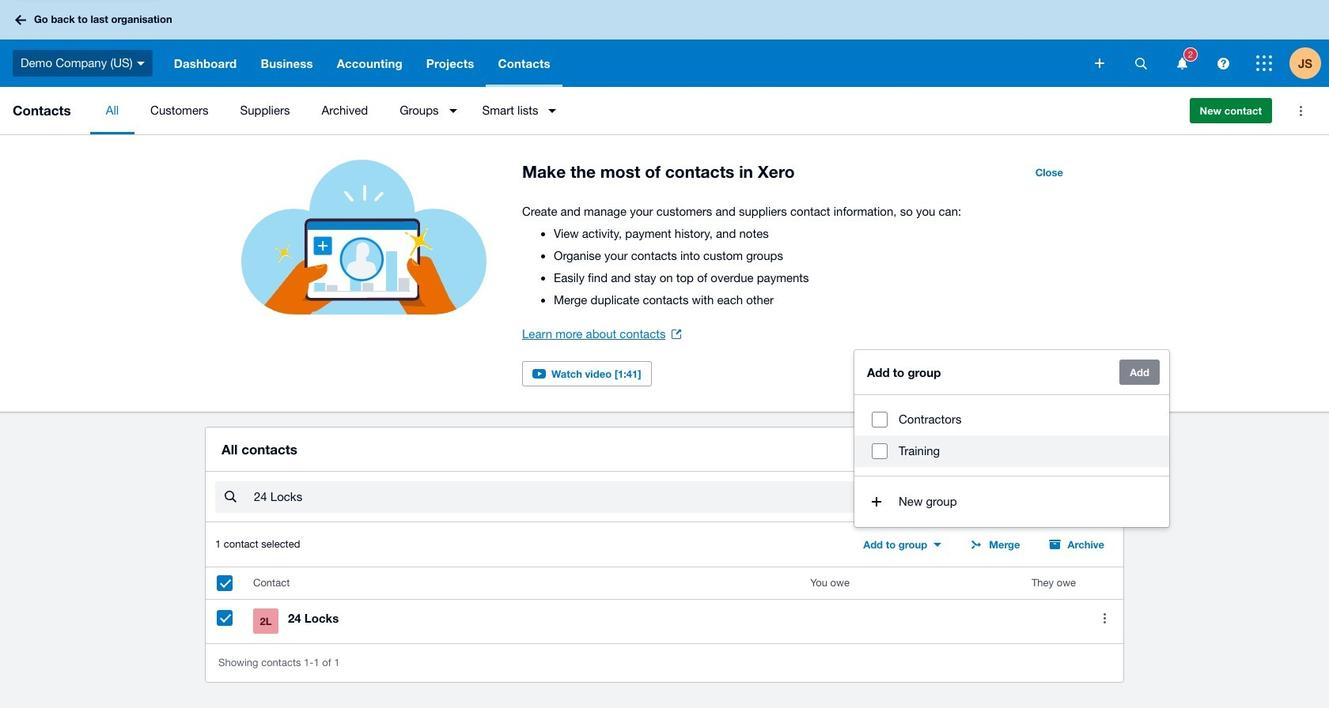 Task type: vqa. For each thing, say whether or not it's contained in the screenshot.
the company
no



Task type: describe. For each thing, give the bounding box(es) containing it.
0 horizontal spatial svg image
[[15, 15, 26, 25]]

actions menu image
[[1285, 95, 1317, 127]]

more row options image
[[1089, 603, 1120, 635]]

Search for a contact field
[[252, 483, 998, 513]]

2 horizontal spatial svg image
[[1217, 57, 1229, 69]]



Task type: locate. For each thing, give the bounding box(es) containing it.
contact list table element
[[206, 568, 1124, 644]]

svg image
[[15, 15, 26, 25], [1217, 57, 1229, 69], [1095, 59, 1105, 68]]

banner
[[0, 0, 1329, 87]]

group
[[855, 351, 1170, 528]]

list box
[[855, 395, 1170, 477]]

1 horizontal spatial svg image
[[1095, 59, 1105, 68]]

menu
[[90, 87, 1177, 135]]

svg image
[[1257, 55, 1272, 71], [1135, 57, 1147, 69], [1177, 57, 1187, 69], [137, 62, 145, 65]]



